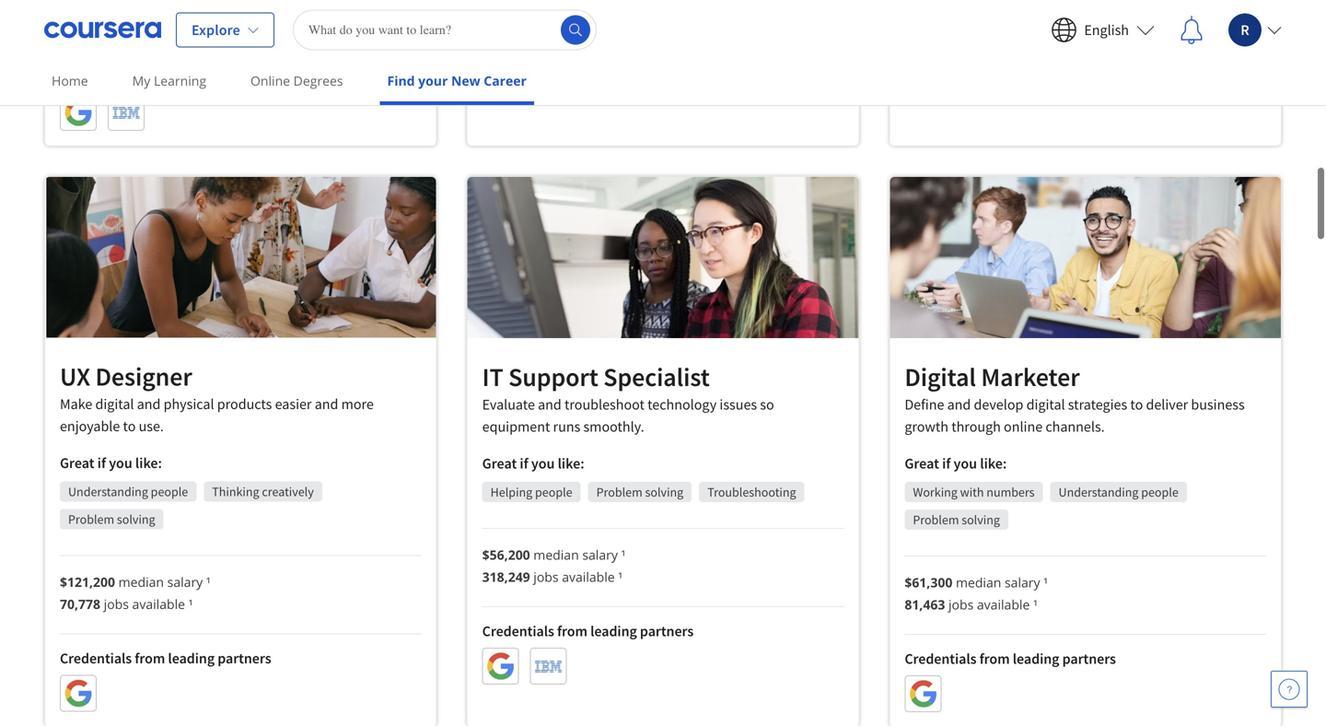 Task type: vqa. For each thing, say whether or not it's contained in the screenshot.
$61,300 median salary ¹ 81,463 jobs available ¹
yes



Task type: describe. For each thing, give the bounding box(es) containing it.
82,489 jobs available ¹
[[60, 14, 193, 32]]

explore
[[192, 21, 240, 39]]

it
[[483, 361, 504, 393]]

learning
[[154, 72, 206, 89]]

working with numbers
[[913, 484, 1035, 500]]

and left the more on the bottom
[[315, 395, 339, 413]]

home
[[52, 72, 88, 89]]

troubleshooting
[[708, 484, 797, 500]]

and inside digital marketer define and develop digital strategies to deliver business growth through online channels.
[[948, 395, 971, 414]]

business
[[1192, 395, 1245, 414]]

online degrees
[[251, 72, 343, 89]]

thinking creatively
[[212, 483, 314, 500]]

problem solving for digital marketer
[[913, 512, 1001, 528]]

available for digital marketer
[[978, 596, 1030, 613]]

like: for define
[[981, 454, 1007, 473]]

great for digital
[[905, 454, 940, 473]]

and up the use.
[[137, 395, 161, 413]]

my learning link
[[125, 60, 214, 101]]

if for specialist
[[520, 454, 529, 473]]

it support specialist image
[[468, 177, 859, 338]]

r
[[1241, 21, 1250, 39]]

smoothly.
[[584, 418, 645, 436]]

$56,200
[[483, 546, 530, 564]]

marketer
[[982, 361, 1080, 393]]

like: for make
[[135, 454, 162, 472]]

with
[[961, 484, 985, 500]]

digital inside digital marketer define and develop digital strategies to deliver business growth through online channels.
[[1027, 395, 1066, 414]]

growth
[[905, 418, 949, 436]]

more
[[341, 395, 374, 413]]

2 horizontal spatial people
[[1142, 484, 1179, 500]]

products
[[217, 395, 272, 413]]

82,489
[[60, 14, 100, 32]]

make
[[60, 395, 92, 413]]

0 horizontal spatial understanding
[[68, 483, 148, 500]]

your
[[418, 72, 448, 89]]

great for it
[[483, 454, 517, 473]]

digital marketer define and develop digital strategies to deliver business growth through online channels.
[[905, 361, 1245, 436]]

r button
[[1218, 2, 1283, 58]]

digital marketer image
[[890, 177, 1282, 338]]

thinking
[[212, 483, 259, 500]]

1 horizontal spatial problem
[[597, 484, 643, 500]]

$61,300
[[905, 574, 953, 591]]

technology
[[648, 395, 717, 414]]

$121,200
[[60, 573, 115, 591]]

$121,200 median salary ¹ 70,778 jobs available ¹
[[60, 573, 211, 613]]

new
[[451, 72, 481, 89]]

help center image
[[1279, 678, 1301, 700]]

0 horizontal spatial understanding people
[[68, 483, 188, 500]]

so
[[760, 395, 775, 414]]

salary for specialist
[[583, 546, 618, 564]]

use.
[[139, 417, 164, 436]]

online
[[251, 72, 290, 89]]

median for make
[[119, 573, 164, 591]]

great if you like: for make
[[60, 454, 162, 472]]

$56,200 median salary ¹ 318,249 jobs available ¹
[[483, 546, 626, 586]]

1 horizontal spatial problem solving
[[597, 484, 684, 500]]

2 credentials from leading partners button from the left
[[889, 0, 1283, 147]]

great if you like: for define
[[905, 454, 1007, 473]]

jobs right 82,489 at top left
[[104, 14, 129, 32]]



Task type: locate. For each thing, give the bounding box(es) containing it.
issues
[[720, 395, 758, 414]]

english button
[[1041, 6, 1167, 54]]

salary inside $61,300 median salary ¹ 81,463 jobs available ¹
[[1005, 574, 1041, 591]]

if for make
[[97, 454, 106, 472]]

people
[[151, 483, 188, 500], [535, 484, 573, 500], [1142, 484, 1179, 500]]

strategies
[[1069, 395, 1128, 414]]

0 horizontal spatial digital
[[95, 395, 134, 413]]

median inside $56,200 median salary ¹ 318,249 jobs available ¹
[[534, 546, 579, 564]]

creatively
[[262, 483, 314, 500]]

318,249
[[483, 568, 530, 586]]

great for ux
[[60, 454, 94, 472]]

1 horizontal spatial if
[[520, 454, 529, 473]]

equipment
[[483, 418, 550, 436]]

easier
[[275, 395, 312, 413]]

2 horizontal spatial median
[[956, 574, 1002, 591]]

people down deliver on the right bottom
[[1142, 484, 1179, 500]]

great down enjoyable
[[60, 454, 94, 472]]

credentials from leading partners button
[[467, 0, 860, 147], [889, 0, 1283, 147]]

0 horizontal spatial people
[[151, 483, 188, 500]]

credentials
[[483, 40, 555, 59], [905, 42, 977, 60], [60, 68, 132, 87], [483, 622, 555, 641], [60, 649, 132, 668], [905, 650, 977, 668]]

2 horizontal spatial great if you like:
[[905, 454, 1007, 473]]

problem solving down with
[[913, 512, 1001, 528]]

1 horizontal spatial salary
[[583, 546, 618, 564]]

1 horizontal spatial like:
[[558, 454, 585, 473]]

available inside '$121,200 median salary ¹ 70,778 jobs available ¹'
[[132, 595, 185, 613]]

understanding people
[[68, 483, 188, 500], [1059, 484, 1179, 500]]

solving down "working with numbers"
[[962, 512, 1001, 528]]

median inside $61,300 median salary ¹ 81,463 jobs available ¹
[[956, 574, 1002, 591]]

0 horizontal spatial problem solving
[[68, 511, 155, 528]]

credentials from leading partners
[[483, 40, 694, 59], [905, 42, 1117, 60], [60, 68, 271, 87], [483, 622, 694, 641], [60, 649, 271, 668], [905, 650, 1117, 668]]

great if you like: up with
[[905, 454, 1007, 473]]

salary
[[583, 546, 618, 564], [167, 573, 203, 591], [1005, 574, 1041, 591]]

available inside $56,200 median salary ¹ 318,249 jobs available ¹
[[562, 568, 615, 586]]

jobs
[[104, 14, 129, 32], [534, 568, 559, 586], [104, 595, 129, 613], [949, 596, 974, 613]]

None search field
[[293, 10, 597, 50]]

solving left troubleshooting
[[645, 484, 684, 500]]

define
[[905, 395, 945, 414]]

2 horizontal spatial solving
[[962, 512, 1001, 528]]

people for designer
[[151, 483, 188, 500]]

if up working
[[943, 454, 951, 473]]

to inside ux designer make digital and physical products easier and more enjoyable to use.
[[123, 417, 136, 436]]

career
[[484, 72, 527, 89]]

2 horizontal spatial salary
[[1005, 574, 1041, 591]]

0 horizontal spatial like:
[[135, 454, 162, 472]]

What do you want to learn? text field
[[293, 10, 597, 50]]

median inside '$121,200 median salary ¹ 70,778 jobs available ¹'
[[119, 573, 164, 591]]

1 horizontal spatial great if you like:
[[483, 454, 585, 473]]

median for define
[[956, 574, 1002, 591]]

available
[[132, 14, 185, 32], [562, 568, 615, 586], [132, 595, 185, 613], [978, 596, 1030, 613]]

1 horizontal spatial people
[[535, 484, 573, 500]]

digital up enjoyable
[[95, 395, 134, 413]]

partners
[[640, 40, 694, 59], [1063, 42, 1117, 60], [218, 68, 271, 87], [640, 622, 694, 641], [218, 649, 271, 668], [1063, 650, 1117, 668]]

1 horizontal spatial understanding people
[[1059, 484, 1179, 500]]

understanding people down channels.
[[1059, 484, 1179, 500]]

great if you like:
[[60, 454, 162, 472], [483, 454, 585, 473], [905, 454, 1007, 473]]

find your new career link
[[380, 60, 534, 105]]

from
[[557, 40, 588, 59], [980, 42, 1010, 60], [135, 68, 165, 87], [557, 622, 588, 641], [135, 649, 165, 668], [980, 650, 1010, 668]]

problem solving
[[597, 484, 684, 500], [68, 511, 155, 528], [913, 512, 1001, 528]]

0 horizontal spatial solving
[[117, 511, 155, 528]]

70,778
[[60, 595, 100, 613]]

great
[[60, 454, 94, 472], [483, 454, 517, 473], [905, 454, 940, 473]]

jobs right "70,778"
[[104, 595, 129, 613]]

2 horizontal spatial great
[[905, 454, 940, 473]]

specialist
[[604, 361, 710, 393]]

problem down smoothly.
[[597, 484, 643, 500]]

available inside $61,300 median salary ¹ 81,463 jobs available ¹
[[978, 596, 1030, 613]]

digital up online
[[1027, 395, 1066, 414]]

through
[[952, 418, 1001, 436]]

evaluate
[[483, 395, 535, 414]]

people for support
[[535, 484, 573, 500]]

people right helping
[[535, 484, 573, 500]]

great up helping
[[483, 454, 517, 473]]

if
[[97, 454, 106, 472], [520, 454, 529, 473], [943, 454, 951, 473]]

find
[[387, 72, 415, 89]]

coursera image
[[44, 15, 161, 45]]

jobs for digital marketer
[[949, 596, 974, 613]]

to left the use.
[[123, 417, 136, 436]]

problem down working
[[913, 512, 960, 528]]

median
[[534, 546, 579, 564], [119, 573, 164, 591], [956, 574, 1002, 591]]

great if you like: down enjoyable
[[60, 454, 162, 472]]

problem solving up '$121,200'
[[68, 511, 155, 528]]

online degrees link
[[243, 60, 351, 101]]

1 horizontal spatial digital
[[1027, 395, 1066, 414]]

runs
[[553, 418, 581, 436]]

my
[[132, 72, 151, 89]]

like: for specialist
[[558, 454, 585, 473]]

like: down the use.
[[135, 454, 162, 472]]

explore button
[[176, 12, 274, 47]]

available right "70,778"
[[132, 595, 185, 613]]

develop
[[974, 395, 1024, 414]]

1 horizontal spatial great
[[483, 454, 517, 473]]

solving for digital marketer
[[962, 512, 1001, 528]]

numbers
[[987, 484, 1035, 500]]

to left deliver on the right bottom
[[1131, 395, 1144, 414]]

and up through
[[948, 395, 971, 414]]

if for define
[[943, 454, 951, 473]]

2 horizontal spatial like:
[[981, 454, 1007, 473]]

1 horizontal spatial you
[[532, 454, 555, 473]]

you for define
[[954, 454, 978, 473]]

jobs inside $61,300 median salary ¹ 81,463 jobs available ¹
[[949, 596, 974, 613]]

solving
[[645, 484, 684, 500], [117, 511, 155, 528], [962, 512, 1001, 528]]

home link
[[44, 60, 96, 101]]

if up helping people
[[520, 454, 529, 473]]

digital
[[905, 361, 977, 393]]

support
[[509, 361, 599, 393]]

median right the $61,300
[[956, 574, 1002, 591]]

available right 81,463
[[978, 596, 1030, 613]]

to inside digital marketer define and develop digital strategies to deliver business growth through online channels.
[[1131, 395, 1144, 414]]

salary inside '$121,200 median salary ¹ 70,778 jobs available ¹'
[[167, 573, 203, 591]]

you for specialist
[[532, 454, 555, 473]]

2 horizontal spatial you
[[954, 454, 978, 473]]

find your new career
[[387, 72, 527, 89]]

jobs inside '$121,200 median salary ¹ 70,778 jobs available ¹'
[[104, 595, 129, 613]]

online
[[1004, 418, 1043, 436]]

problem for digital marketer
[[913, 512, 960, 528]]

jobs right 81,463
[[949, 596, 974, 613]]

1 vertical spatial to
[[123, 417, 136, 436]]

2 horizontal spatial if
[[943, 454, 951, 473]]

0 horizontal spatial salary
[[167, 573, 203, 591]]

to
[[1131, 395, 1144, 414], [123, 417, 136, 436]]

you for make
[[109, 454, 132, 472]]

0 horizontal spatial if
[[97, 454, 106, 472]]

jobs inside $56,200 median salary ¹ 318,249 jobs available ¹
[[534, 568, 559, 586]]

leading
[[591, 40, 637, 59], [1013, 42, 1060, 60], [168, 68, 215, 87], [591, 622, 637, 641], [168, 649, 215, 668], [1013, 650, 1060, 668]]

jobs right 318,249
[[534, 568, 559, 586]]

you down enjoyable
[[109, 454, 132, 472]]

salary inside $56,200 median salary ¹ 318,249 jobs available ¹
[[583, 546, 618, 564]]

available left explore
[[132, 14, 185, 32]]

understanding
[[68, 483, 148, 500], [1059, 484, 1139, 500]]

median right '$56,200'
[[534, 546, 579, 564]]

2 horizontal spatial problem
[[913, 512, 960, 528]]

designer
[[95, 360, 192, 393]]

1 horizontal spatial median
[[534, 546, 579, 564]]

like:
[[135, 454, 162, 472], [558, 454, 585, 473], [981, 454, 1007, 473]]

helping people
[[491, 484, 573, 500]]

if down enjoyable
[[97, 454, 106, 472]]

1 horizontal spatial solving
[[645, 484, 684, 500]]

0 vertical spatial to
[[1131, 395, 1144, 414]]

0 horizontal spatial great
[[60, 454, 94, 472]]

1 horizontal spatial credentials from leading partners button
[[889, 0, 1283, 147]]

you up helping people
[[532, 454, 555, 473]]

available for ux designer
[[132, 595, 185, 613]]

problem up '$121,200'
[[68, 511, 114, 528]]

understanding people down the use.
[[68, 483, 188, 500]]

you up with
[[954, 454, 978, 473]]

median right '$121,200'
[[119, 573, 164, 591]]

and inside it support specialist evaluate and troubleshoot technology issues so equipment runs smoothly.
[[538, 395, 562, 414]]

my learning
[[132, 72, 206, 89]]

problem for ux designer
[[68, 511, 114, 528]]

ux designer make digital and physical products easier and more enjoyable to use.
[[60, 360, 374, 436]]

solving for ux designer
[[117, 511, 155, 528]]

available right 318,249
[[562, 568, 615, 586]]

1 horizontal spatial understanding
[[1059, 484, 1139, 500]]

enjoyable
[[60, 417, 120, 436]]

median for specialist
[[534, 546, 579, 564]]

working
[[913, 484, 958, 500]]

deliver
[[1147, 395, 1189, 414]]

1 horizontal spatial to
[[1131, 395, 1144, 414]]

0 horizontal spatial great if you like:
[[60, 454, 162, 472]]

great up working
[[905, 454, 940, 473]]

problem solving for ux designer
[[68, 511, 155, 528]]

degrees
[[294, 72, 343, 89]]

ux
[[60, 360, 90, 393]]

great if you like: for specialist
[[483, 454, 585, 473]]

understanding down channels.
[[1059, 484, 1139, 500]]

great if you like: up helping people
[[483, 454, 585, 473]]

problem
[[597, 484, 643, 500], [68, 511, 114, 528], [913, 512, 960, 528]]

channels.
[[1046, 418, 1105, 436]]

ux designer image
[[45, 177, 436, 338]]

english
[[1085, 21, 1130, 39]]

81,463
[[905, 596, 946, 613]]

0 horizontal spatial to
[[123, 417, 136, 436]]

0 horizontal spatial problem
[[68, 511, 114, 528]]

0 horizontal spatial credentials from leading partners button
[[467, 0, 860, 147]]

salary for make
[[167, 573, 203, 591]]

understanding down enjoyable
[[68, 483, 148, 500]]

helping
[[491, 484, 533, 500]]

people left thinking
[[151, 483, 188, 500]]

like: down runs
[[558, 454, 585, 473]]

1 credentials from leading partners button from the left
[[467, 0, 860, 147]]

0 horizontal spatial you
[[109, 454, 132, 472]]

salary for define
[[1005, 574, 1041, 591]]

2 horizontal spatial problem solving
[[913, 512, 1001, 528]]

you
[[109, 454, 132, 472], [532, 454, 555, 473], [954, 454, 978, 473]]

¹
[[189, 14, 193, 32], [622, 546, 626, 564], [619, 568, 623, 586], [206, 573, 211, 591], [1044, 574, 1049, 591], [189, 595, 193, 613], [1034, 596, 1038, 613]]

like: up the numbers
[[981, 454, 1007, 473]]

jobs for it support specialist
[[534, 568, 559, 586]]

and down support
[[538, 395, 562, 414]]

problem solving down smoothly.
[[597, 484, 684, 500]]

and
[[137, 395, 161, 413], [315, 395, 339, 413], [538, 395, 562, 414], [948, 395, 971, 414]]

solving up '$121,200 median salary ¹ 70,778 jobs available ¹'
[[117, 511, 155, 528]]

0 horizontal spatial median
[[119, 573, 164, 591]]

digital inside ux designer make digital and physical products easier and more enjoyable to use.
[[95, 395, 134, 413]]

digital
[[95, 395, 134, 413], [1027, 395, 1066, 414]]

jobs for ux designer
[[104, 595, 129, 613]]

it support specialist evaluate and troubleshoot technology issues so equipment runs smoothly.
[[483, 361, 775, 436]]

troubleshoot
[[565, 395, 645, 414]]

available for it support specialist
[[562, 568, 615, 586]]

physical
[[164, 395, 214, 413]]

$61,300 median salary ¹ 81,463 jobs available ¹
[[905, 574, 1049, 613]]



